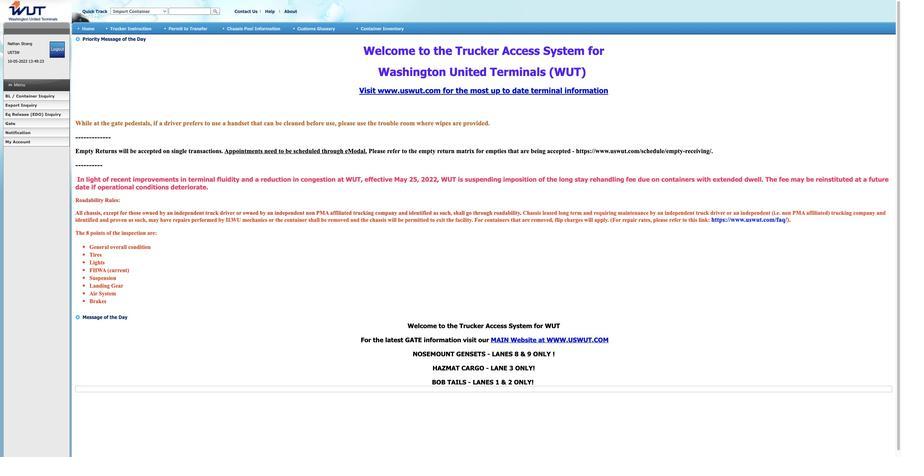 Task type: describe. For each thing, give the bounding box(es) containing it.
eq release (edo) inquiry link
[[3, 110, 70, 119]]

eq
[[5, 112, 11, 117]]

13:49:23
[[29, 59, 44, 63]]

2023
[[19, 59, 27, 63]]

help link
[[265, 9, 275, 14]]

quick track
[[82, 9, 107, 14]]

nathan
[[8, 41, 20, 46]]

quick
[[82, 9, 94, 14]]

/
[[12, 94, 15, 98]]

permit
[[169, 26, 183, 31]]

ustiw
[[8, 50, 20, 55]]

permit to transfer
[[169, 26, 208, 31]]

about
[[285, 9, 297, 14]]

bl / container inquiry link
[[3, 92, 70, 101]]

information
[[255, 26, 281, 31]]

login image
[[50, 42, 65, 58]]

container inventory
[[361, 26, 404, 31]]

eq release (edo) inquiry
[[5, 112, 61, 117]]

10-05-2023 13:49:23
[[8, 59, 44, 63]]

0 horizontal spatial container
[[16, 94, 37, 98]]

gate link
[[3, 119, 70, 128]]

notification
[[5, 130, 31, 135]]

customs glossary
[[298, 26, 335, 31]]

help
[[265, 9, 275, 14]]

pool
[[244, 26, 254, 31]]

inquiry for (edo)
[[45, 112, 61, 117]]

home
[[82, 26, 94, 31]]

1 vertical spatial inquiry
[[21, 103, 37, 107]]

contact
[[235, 9, 251, 14]]



Task type: locate. For each thing, give the bounding box(es) containing it.
trucker
[[110, 26, 127, 31]]

strang
[[21, 41, 32, 46]]

gate
[[5, 121, 15, 126]]

container left inventory
[[361, 26, 382, 31]]

chassis pool information
[[227, 26, 281, 31]]

export inquiry
[[5, 103, 37, 107]]

(edo)
[[30, 112, 44, 117]]

transfer
[[190, 26, 208, 31]]

nathan strang
[[8, 41, 32, 46]]

inquiry down bl / container inquiry at the top
[[21, 103, 37, 107]]

05-
[[13, 59, 19, 63]]

my account link
[[3, 137, 70, 147]]

customs
[[298, 26, 316, 31]]

None text field
[[169, 8, 211, 15]]

my
[[5, 139, 11, 144]]

inquiry
[[39, 94, 55, 98], [21, 103, 37, 107], [45, 112, 61, 117]]

my account
[[5, 139, 30, 144]]

container up export inquiry
[[16, 94, 37, 98]]

2 vertical spatial inquiry
[[45, 112, 61, 117]]

account
[[13, 139, 30, 144]]

export
[[5, 103, 20, 107]]

release
[[12, 112, 29, 117]]

notification link
[[3, 128, 70, 137]]

inquiry right "(edo)"
[[45, 112, 61, 117]]

bl / container inquiry
[[5, 94, 55, 98]]

0 vertical spatial container
[[361, 26, 382, 31]]

bl
[[5, 94, 11, 98]]

inventory
[[383, 26, 404, 31]]

container
[[361, 26, 382, 31], [16, 94, 37, 98]]

inquiry up export inquiry link
[[39, 94, 55, 98]]

us
[[252, 9, 258, 14]]

contact us link
[[235, 9, 258, 14]]

instruction
[[128, 26, 152, 31]]

10-
[[8, 59, 13, 63]]

about link
[[285, 9, 297, 14]]

1 horizontal spatial container
[[361, 26, 382, 31]]

trucker instruction
[[110, 26, 152, 31]]

inquiry for container
[[39, 94, 55, 98]]

0 vertical spatial inquiry
[[39, 94, 55, 98]]

track
[[96, 9, 107, 14]]

glossary
[[317, 26, 335, 31]]

to
[[184, 26, 189, 31]]

chassis
[[227, 26, 243, 31]]

1 vertical spatial container
[[16, 94, 37, 98]]

contact us
[[235, 9, 258, 14]]

export inquiry link
[[3, 101, 70, 110]]



Task type: vqa. For each thing, say whether or not it's contained in the screenshot.
10-04-2023 12:06:09
no



